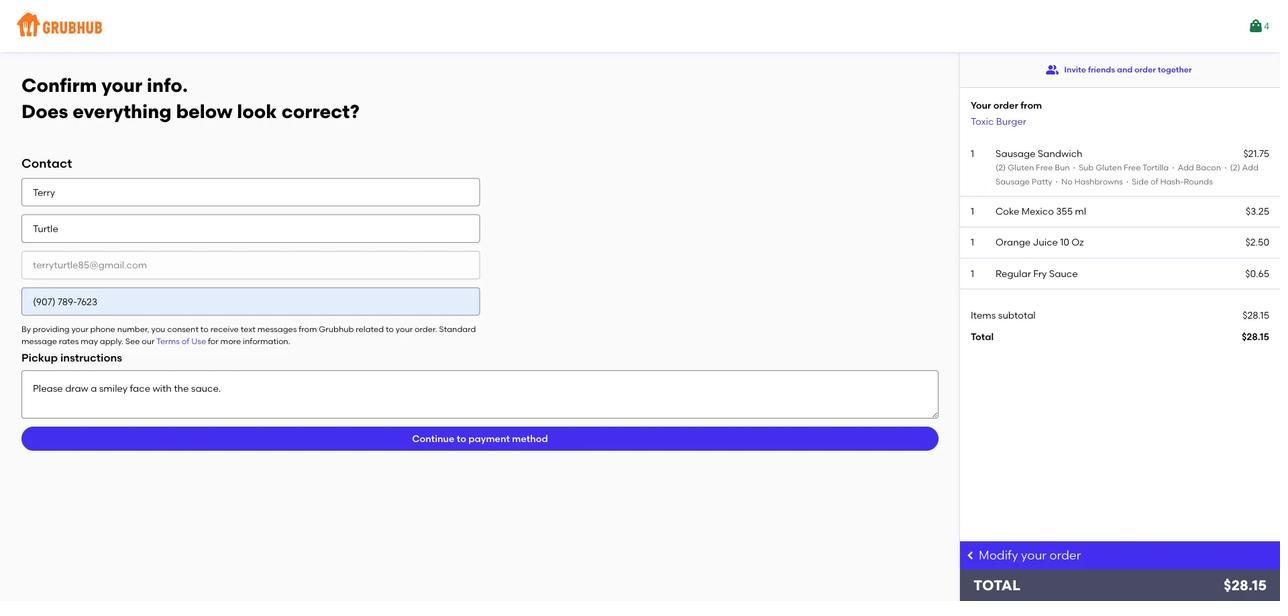 Task type: describe. For each thing, give the bounding box(es) containing it.
2 gluten from the left
[[1096, 163, 1122, 173]]

number,
[[117, 325, 149, 334]]

rates
[[59, 336, 79, 346]]

burger
[[997, 116, 1027, 127]]

∙ right bun
[[1072, 163, 1077, 173]]

use
[[191, 336, 206, 346]]

1 add from the left
[[1178, 163, 1194, 173]]

your left order.
[[396, 325, 413, 334]]

correct?
[[282, 100, 360, 123]]

2 ) from the left
[[1238, 163, 1241, 173]]

1 horizontal spatial to
[[386, 325, 394, 334]]

bacon
[[1196, 163, 1222, 173]]

related
[[356, 325, 384, 334]]

sausage sandwich
[[996, 148, 1083, 159]]

by
[[21, 325, 31, 334]]

sub
[[1079, 163, 1094, 173]]

your
[[971, 99, 992, 111]]

total for modify your order
[[974, 577, 1021, 594]]

to inside button
[[457, 433, 466, 445]]

∙ left no in the top right of the page
[[1055, 177, 1060, 186]]

coke
[[996, 206, 1020, 217]]

for
[[208, 336, 219, 346]]

1 for sausage sandwich
[[971, 148, 975, 159]]

info.
[[147, 74, 188, 97]]

you
[[151, 325, 165, 334]]

Pickup instructions text field
[[21, 370, 939, 419]]

oz
[[1072, 237, 1084, 248]]

sandwich
[[1038, 148, 1083, 159]]

messages
[[258, 325, 297, 334]]

Last name text field
[[21, 215, 480, 243]]

terms
[[156, 336, 180, 346]]

our
[[142, 336, 155, 346]]

does
[[21, 100, 68, 123]]

svg image
[[966, 550, 977, 561]]

2 free from the left
[[1124, 163, 1141, 173]]

terms of use link
[[156, 336, 206, 346]]

$0.65
[[1246, 268, 1270, 279]]

order inside invite friends and order together button
[[1135, 65, 1156, 74]]

add sausage patty
[[996, 163, 1259, 186]]

main navigation navigation
[[0, 0, 1281, 52]]

$21.75
[[1244, 148, 1270, 159]]

1 ) from the left
[[1003, 163, 1006, 173]]

continue to payment method
[[412, 433, 548, 445]]

orange juice 10 oz
[[996, 237, 1084, 248]]

phone
[[90, 325, 115, 334]]

your order from toxic burger
[[971, 99, 1043, 127]]

standard
[[439, 325, 476, 334]]

1 free from the left
[[1036, 163, 1053, 173]]

receive
[[210, 325, 239, 334]]

continue
[[412, 433, 455, 445]]

consent
[[167, 325, 199, 334]]

1 horizontal spatial of
[[1151, 177, 1159, 186]]

∙ ( 2 )
[[1222, 163, 1243, 173]]

friends
[[1088, 65, 1116, 74]]

$3.25
[[1246, 206, 1270, 217]]

4 button
[[1248, 14, 1270, 38]]

contact
[[21, 156, 72, 170]]

look
[[237, 100, 277, 123]]

confirm your info. does everything below look correct?
[[21, 74, 360, 123]]

∙ up hash-
[[1171, 163, 1176, 173]]

invite
[[1065, 65, 1087, 74]]

below
[[176, 100, 233, 123]]

pickup instructions
[[21, 351, 122, 364]]

tortilla
[[1143, 163, 1169, 173]]

regular fry sauce
[[996, 268, 1078, 279]]

together
[[1158, 65, 1192, 74]]

terms of use for more information.
[[156, 336, 290, 346]]

confirm
[[21, 74, 97, 97]]

regular
[[996, 268, 1031, 279]]

1 for coke mexico 355 ml
[[971, 206, 975, 217]]

∙ left side
[[1125, 177, 1130, 186]]

and
[[1117, 65, 1133, 74]]

see
[[125, 336, 140, 346]]

patty
[[1032, 177, 1053, 186]]

( 2 ) gluten free bun ∙ sub gluten free tortilla ∙ add bacon
[[996, 163, 1222, 173]]



Task type: locate. For each thing, give the bounding box(es) containing it.
Phone telephone field
[[21, 287, 480, 316]]

1 horizontal spatial gluten
[[1096, 163, 1122, 173]]

from
[[1021, 99, 1043, 111], [299, 325, 317, 334]]

1 1 from the top
[[971, 148, 975, 159]]

juice
[[1033, 237, 1058, 248]]

coke mexico 355 ml
[[996, 206, 1087, 217]]

10
[[1061, 237, 1070, 248]]

add inside 'add sausage patty'
[[1243, 163, 1259, 173]]

3 1 from the top
[[971, 237, 975, 248]]

your up the may
[[71, 325, 88, 334]]

continue to payment method button
[[21, 427, 939, 451]]

Email email field
[[21, 251, 480, 279]]

add down $21.75
[[1243, 163, 1259, 173]]

2 ( from the left
[[1231, 163, 1233, 173]]

your right modify
[[1022, 548, 1047, 563]]

1 horizontal spatial (
[[1231, 163, 1233, 173]]

0 horizontal spatial from
[[299, 325, 317, 334]]

2 1 from the top
[[971, 206, 975, 217]]

$28.15
[[1243, 310, 1270, 321], [1242, 331, 1270, 342], [1224, 577, 1267, 594]]

may
[[81, 336, 98, 346]]

total down items at the bottom right of the page
[[971, 331, 994, 342]]

4
[[1264, 20, 1270, 32]]

1 left orange
[[971, 237, 975, 248]]

0 vertical spatial from
[[1021, 99, 1043, 111]]

) right bacon
[[1238, 163, 1241, 173]]

1 for orange juice 10 oz
[[971, 237, 975, 248]]

your
[[102, 74, 142, 97], [71, 325, 88, 334], [396, 325, 413, 334], [1022, 548, 1047, 563]]

2 right bacon
[[1233, 163, 1238, 173]]

0 horizontal spatial to
[[201, 325, 209, 334]]

toxic burger link
[[971, 116, 1027, 127]]

∙ right bacon
[[1224, 163, 1229, 173]]

message
[[21, 336, 57, 346]]

1 vertical spatial sausage
[[996, 177, 1030, 186]]

2 horizontal spatial to
[[457, 433, 466, 445]]

information.
[[243, 336, 290, 346]]

1 left the coke
[[971, 206, 975, 217]]

modify
[[979, 548, 1019, 563]]

( right bacon
[[1231, 163, 1233, 173]]

First name text field
[[21, 178, 480, 207]]

1
[[971, 148, 975, 159], [971, 206, 975, 217], [971, 237, 975, 248], [971, 268, 975, 279]]

0 horizontal spatial )
[[1003, 163, 1006, 173]]

355
[[1057, 206, 1073, 217]]

2 down sausage sandwich
[[999, 163, 1003, 173]]

hashbrowns
[[1075, 177, 1123, 186]]

items
[[971, 310, 996, 321]]

0 vertical spatial of
[[1151, 177, 1159, 186]]

total down modify
[[974, 577, 1021, 594]]

free up patty
[[1036, 163, 1053, 173]]

invite friends and order together button
[[1046, 58, 1192, 82]]

order
[[1135, 65, 1156, 74], [994, 99, 1019, 111], [1050, 548, 1081, 563]]

1 horizontal spatial add
[[1243, 163, 1259, 173]]

1 down the toxic
[[971, 148, 975, 159]]

1 horizontal spatial free
[[1124, 163, 1141, 173]]

0 vertical spatial sausage
[[996, 148, 1036, 159]]

no
[[1062, 177, 1073, 186]]

2 sausage from the top
[[996, 177, 1030, 186]]

1 vertical spatial order
[[994, 99, 1019, 111]]

4 1 from the top
[[971, 268, 975, 279]]

order.
[[415, 325, 437, 334]]

to left payment
[[457, 433, 466, 445]]

to
[[201, 325, 209, 334], [386, 325, 394, 334], [457, 433, 466, 445]]

2 horizontal spatial order
[[1135, 65, 1156, 74]]

0 horizontal spatial order
[[994, 99, 1019, 111]]

of
[[1151, 177, 1159, 186], [182, 336, 189, 346]]

1 horizontal spatial order
[[1050, 548, 1081, 563]]

gluten down sausage sandwich
[[1008, 163, 1034, 173]]

providing
[[33, 325, 70, 334]]

1 horizontal spatial from
[[1021, 99, 1043, 111]]

pickup
[[21, 351, 58, 364]]

everything
[[73, 100, 172, 123]]

by providing your phone number, you consent to receive text messages from grubhub related to your order. standard message rates may apply. see our
[[21, 325, 476, 346]]

sauce
[[1050, 268, 1078, 279]]

to up use
[[201, 325, 209, 334]]

from inside your order from toxic burger
[[1021, 99, 1043, 111]]

1 vertical spatial $28.15
[[1242, 331, 1270, 342]]

2 vertical spatial $28.15
[[1224, 577, 1267, 594]]

total for $28.15
[[971, 331, 994, 342]]

your inside confirm your info. does everything below look correct?
[[102, 74, 142, 97]]

of down consent
[[182, 336, 189, 346]]

from inside the by providing your phone number, you consent to receive text messages from grubhub related to your order. standard message rates may apply. see our
[[299, 325, 317, 334]]

from left grubhub
[[299, 325, 317, 334]]

∙
[[1072, 163, 1077, 173], [1171, 163, 1176, 173], [1224, 163, 1229, 173], [1055, 177, 1060, 186], [1125, 177, 1130, 186]]

1 left "regular"
[[971, 268, 975, 279]]

items subtotal
[[971, 310, 1036, 321]]

side
[[1132, 177, 1149, 186]]

0 horizontal spatial (
[[996, 163, 999, 173]]

0 horizontal spatial 2
[[999, 163, 1003, 173]]

1 vertical spatial from
[[299, 325, 317, 334]]

mexico
[[1022, 206, 1054, 217]]

add
[[1178, 163, 1194, 173], [1243, 163, 1259, 173]]

more
[[221, 336, 241, 346]]

0 vertical spatial order
[[1135, 65, 1156, 74]]

1 sausage from the top
[[996, 148, 1036, 159]]

subtotal
[[999, 310, 1036, 321]]

fry
[[1034, 268, 1047, 279]]

0 vertical spatial $28.15
[[1243, 310, 1270, 321]]

gluten up hashbrowns
[[1096, 163, 1122, 173]]

sausage left patty
[[996, 177, 1030, 186]]

grubhub
[[319, 325, 354, 334]]

to right related on the left bottom
[[386, 325, 394, 334]]

gluten
[[1008, 163, 1034, 173], [1096, 163, 1122, 173]]

sausage inside 'add sausage patty'
[[996, 177, 1030, 186]]

$28.15 for modify your order
[[1224, 577, 1267, 594]]

)
[[1003, 163, 1006, 173], [1238, 163, 1241, 173]]

2 2 from the left
[[1233, 163, 1238, 173]]

2
[[999, 163, 1003, 173], [1233, 163, 1238, 173]]

rounds
[[1184, 177, 1213, 186]]

0 horizontal spatial of
[[182, 336, 189, 346]]

sausage
[[996, 148, 1036, 159], [996, 177, 1030, 186]]

from up burger
[[1021, 99, 1043, 111]]

1 2 from the left
[[999, 163, 1003, 173]]

1 vertical spatial total
[[974, 577, 1021, 594]]

order inside your order from toxic burger
[[994, 99, 1019, 111]]

free up ∙ no hashbrowns ∙ side of hash-rounds
[[1124, 163, 1141, 173]]

2 add from the left
[[1243, 163, 1259, 173]]

0 horizontal spatial gluten
[[1008, 163, 1034, 173]]

ml
[[1075, 206, 1087, 217]]

( down sausage sandwich
[[996, 163, 999, 173]]

your up everything
[[102, 74, 142, 97]]

modify your order
[[979, 548, 1081, 563]]

) down sausage sandwich
[[1003, 163, 1006, 173]]

of down tortilla
[[1151, 177, 1159, 186]]

$28.15 for $28.15
[[1242, 331, 1270, 342]]

invite friends and order together
[[1065, 65, 1192, 74]]

0 horizontal spatial add
[[1178, 163, 1194, 173]]

sausage down burger
[[996, 148, 1036, 159]]

1 for regular fry sauce
[[971, 268, 975, 279]]

apply.
[[100, 336, 123, 346]]

orange
[[996, 237, 1031, 248]]

people icon image
[[1046, 63, 1059, 77]]

toxic
[[971, 116, 994, 127]]

1 vertical spatial of
[[182, 336, 189, 346]]

payment
[[469, 433, 510, 445]]

order right and
[[1135, 65, 1156, 74]]

0 horizontal spatial free
[[1036, 163, 1053, 173]]

text
[[241, 325, 256, 334]]

instructions
[[60, 351, 122, 364]]

order right modify
[[1050, 548, 1081, 563]]

$2.50
[[1246, 237, 1270, 248]]

(
[[996, 163, 999, 173], [1231, 163, 1233, 173]]

bun
[[1055, 163, 1070, 173]]

1 horizontal spatial )
[[1238, 163, 1241, 173]]

1 gluten from the left
[[1008, 163, 1034, 173]]

hash-
[[1161, 177, 1184, 186]]

2 vertical spatial order
[[1050, 548, 1081, 563]]

0 vertical spatial total
[[971, 331, 994, 342]]

1 horizontal spatial 2
[[1233, 163, 1238, 173]]

order up burger
[[994, 99, 1019, 111]]

method
[[512, 433, 548, 445]]

add up the rounds
[[1178, 163, 1194, 173]]

1 ( from the left
[[996, 163, 999, 173]]

∙ no hashbrowns ∙ side of hash-rounds
[[1053, 177, 1213, 186]]



Task type: vqa. For each thing, say whether or not it's contained in the screenshot.
first Kid's from the bottom
no



